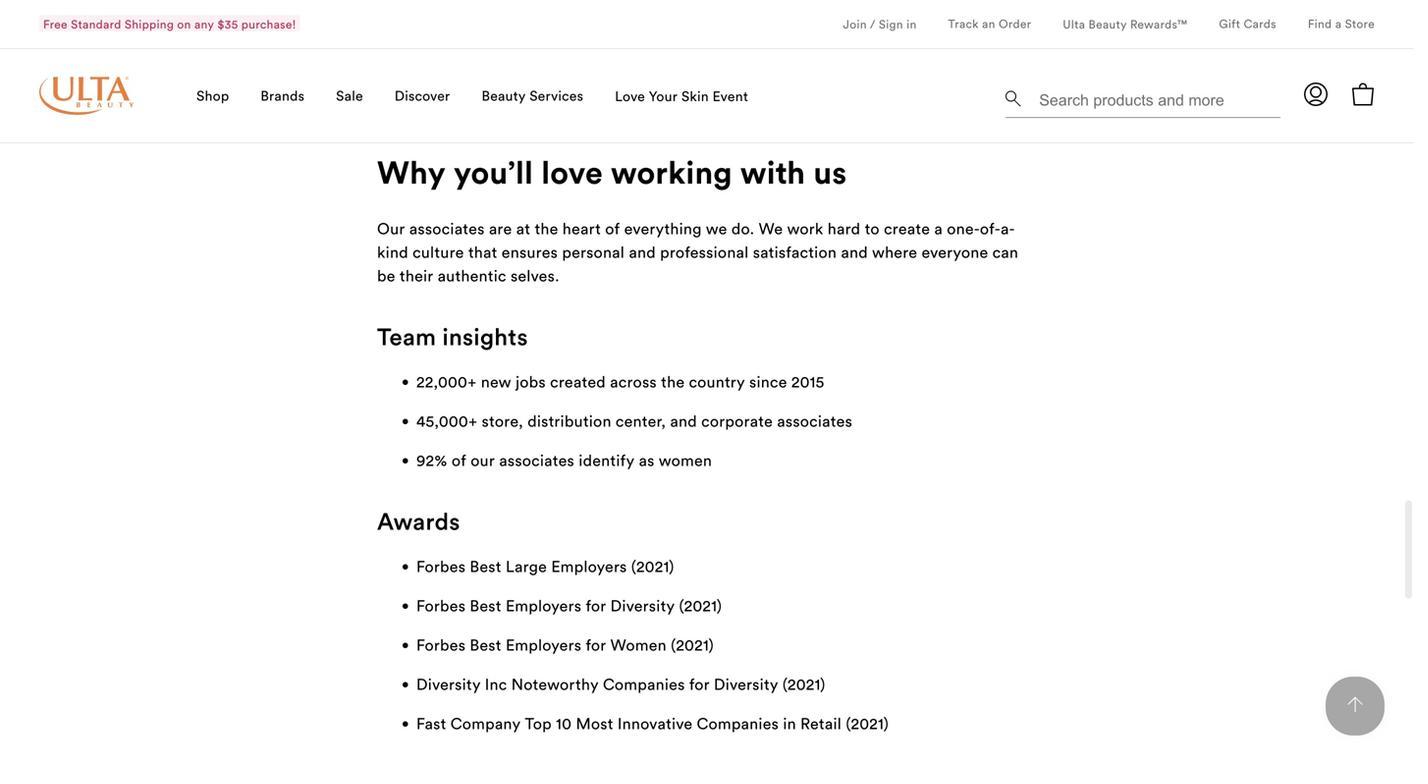 Task type: describe. For each thing, give the bounding box(es) containing it.
where
[[873, 242, 918, 262]]

us
[[814, 152, 847, 192]]

learn
[[152, 30, 188, 48]]

our
[[471, 450, 495, 470]]

0 horizontal spatial diversity
[[417, 674, 481, 694]]

a-
[[1001, 219, 1015, 239]]

sale
[[336, 87, 363, 105]]

beauty services button
[[482, 48, 584, 143]]

join / sign in
[[844, 17, 917, 31]]

identify
[[579, 450, 635, 470]]

1 horizontal spatial diversity
[[611, 596, 675, 616]]

do.
[[732, 219, 755, 239]]

across
[[610, 372, 657, 392]]

event
[[713, 87, 749, 105]]

authentic
[[438, 266, 507, 286]]

1 vertical spatial in
[[783, 714, 797, 734]]

a inside our associates are at the heart of everything we do. we work hard to create a one-of-a- kind culture that ensures personal and professional satisfaction and where everyone can be their authentic selves.
[[935, 219, 943, 239]]

love
[[615, 87, 645, 105]]

employers for diversity
[[506, 596, 582, 616]]

created
[[550, 372, 606, 392]]

why
[[377, 152, 446, 192]]

discover
[[395, 87, 450, 105]]

2 horizontal spatial diversity
[[714, 674, 779, 694]]

fast company top 10 most innovative companies in retail (2021)
[[417, 714, 889, 734]]

forbes for forbes best employers for women (2021)
[[417, 635, 466, 655]]

forbes best large employers (2021)
[[417, 556, 675, 576]]

45,000+
[[417, 411, 478, 431]]

selves.
[[511, 266, 560, 286]]

forbes best employers for diversity (2021)
[[417, 596, 722, 616]]

Search products and more search field
[[1037, 79, 1275, 113]]

why you'll love working with us
[[377, 152, 847, 192]]

we
[[759, 219, 783, 239]]

purchase!
[[241, 17, 296, 31]]

create
[[884, 219, 931, 239]]

can
[[993, 242, 1019, 262]]

everyone
[[922, 242, 989, 262]]

store,
[[482, 411, 524, 431]]

standard
[[71, 17, 121, 31]]

we
[[706, 219, 728, 239]]

best for forbes best large employers (2021)
[[470, 556, 502, 576]]

brands
[[261, 87, 305, 105]]

hard
[[828, 219, 861, 239]]

back to top image
[[1348, 697, 1364, 713]]

92%
[[417, 450, 448, 470]]

2 vertical spatial for
[[690, 674, 710, 694]]

new
[[481, 372, 512, 392]]

ensures
[[502, 242, 558, 262]]

your
[[649, 87, 678, 105]]

find
[[1308, 16, 1333, 31]]

0 items in bag image
[[1352, 82, 1375, 106]]

0 horizontal spatial companies
[[603, 674, 685, 694]]

ulta
[[1063, 17, 1086, 31]]

at
[[516, 219, 531, 239]]

find a store link
[[1308, 16, 1375, 34]]

shipping
[[125, 17, 174, 31]]

learn more
[[152, 30, 225, 48]]

everything
[[625, 219, 702, 239]]

most
[[576, 714, 614, 734]]

shop button
[[196, 48, 229, 143]]

noteworthy
[[512, 674, 599, 694]]

of-
[[980, 219, 1001, 239]]

shop
[[196, 87, 229, 105]]

an
[[983, 16, 996, 31]]

beauty services
[[482, 87, 584, 105]]

2015
[[792, 372, 825, 392]]

a inside find a store link
[[1336, 16, 1342, 31]]

ulta beauty rewards™ button
[[1063, 0, 1188, 48]]

10
[[556, 714, 572, 734]]

team
[[377, 322, 436, 352]]

working
[[611, 152, 733, 192]]

professional
[[660, 242, 749, 262]]

love your skin event link
[[615, 87, 749, 107]]

fast
[[417, 714, 447, 734]]

associates inside our associates are at the heart of everything we do. we work hard to create a one-of-a- kind culture that ensures personal and professional satisfaction and where everyone can be their authentic selves.
[[409, 219, 485, 239]]

order
[[999, 16, 1032, 31]]

beauty inside button
[[1089, 17, 1128, 31]]

beauty inside button
[[482, 87, 526, 105]]

join
[[844, 17, 867, 31]]

corporate
[[702, 411, 773, 431]]

1 horizontal spatial and
[[670, 411, 697, 431]]

0 vertical spatial employers
[[551, 556, 627, 576]]

center,
[[616, 411, 666, 431]]

you'll
[[454, 152, 534, 192]]

for for women
[[586, 635, 607, 655]]

retail
[[801, 714, 842, 734]]

track an order link
[[949, 16, 1032, 34]]

since
[[750, 372, 788, 392]]



Task type: locate. For each thing, give the bounding box(es) containing it.
1 vertical spatial companies
[[697, 714, 779, 734]]

heart
[[563, 219, 601, 239]]

as
[[639, 450, 655, 470]]

1 vertical spatial employers
[[506, 596, 582, 616]]

best up inc
[[470, 635, 502, 655]]

1 horizontal spatial a
[[1336, 16, 1342, 31]]

2 horizontal spatial and
[[841, 242, 868, 262]]

more
[[192, 30, 225, 48]]

1 vertical spatial for
[[586, 635, 607, 655]]

2 horizontal spatial associates
[[777, 411, 853, 431]]

companies right innovative
[[697, 714, 779, 734]]

best for forbes best employers for diversity (2021)
[[470, 596, 502, 616]]

92% of our associates identify as women
[[417, 450, 712, 470]]

culture
[[413, 242, 464, 262]]

insights
[[442, 322, 528, 352]]

skin
[[682, 87, 709, 105]]

1 vertical spatial of
[[452, 450, 467, 470]]

of left "our"
[[452, 450, 467, 470]]

0 horizontal spatial beauty
[[482, 87, 526, 105]]

2 best from the top
[[470, 596, 502, 616]]

sign
[[879, 17, 904, 31]]

forbes for forbes best employers for diversity (2021)
[[417, 596, 466, 616]]

in inside button
[[907, 17, 917, 31]]

for up innovative
[[690, 674, 710, 694]]

1 vertical spatial forbes
[[417, 596, 466, 616]]

and
[[629, 242, 656, 262], [841, 242, 868, 262], [670, 411, 697, 431]]

best down forbes best large employers (2021)
[[470, 596, 502, 616]]

are
[[489, 219, 512, 239]]

2 vertical spatial best
[[470, 635, 502, 655]]

of up personal
[[605, 219, 620, 239]]

for up "forbes best employers for women (2021)"
[[586, 596, 607, 616]]

sale button
[[336, 48, 363, 143]]

1 forbes from the top
[[417, 556, 466, 576]]

3 best from the top
[[470, 635, 502, 655]]

cards
[[1244, 16, 1277, 31]]

learn more link
[[152, 0, 670, 51]]

1 vertical spatial best
[[470, 596, 502, 616]]

of
[[605, 219, 620, 239], [452, 450, 467, 470]]

0 vertical spatial a
[[1336, 16, 1342, 31]]

and up women
[[670, 411, 697, 431]]

awards
[[377, 506, 460, 536]]

employers up the forbes best employers for diversity (2021)
[[551, 556, 627, 576]]

forbes
[[417, 556, 466, 576], [417, 596, 466, 616], [417, 635, 466, 655]]

employers
[[551, 556, 627, 576], [506, 596, 582, 616], [506, 635, 582, 655]]

best for forbes best employers for women (2021)
[[470, 635, 502, 655]]

0 vertical spatial of
[[605, 219, 620, 239]]

1 horizontal spatial the
[[661, 372, 685, 392]]

22,000+ new jobs created across the country since 2015
[[417, 372, 825, 392]]

for for diversity
[[586, 596, 607, 616]]

women
[[659, 450, 712, 470]]

1 horizontal spatial in
[[907, 17, 917, 31]]

3 forbes from the top
[[417, 635, 466, 655]]

services
[[530, 87, 584, 105]]

satisfaction
[[753, 242, 837, 262]]

love
[[542, 152, 603, 192]]

0 horizontal spatial a
[[935, 219, 943, 239]]

innovative
[[618, 714, 693, 734]]

1 horizontal spatial of
[[605, 219, 620, 239]]

go to ulta beauty homepage image
[[39, 77, 134, 115]]

employers down forbes best large employers (2021)
[[506, 596, 582, 616]]

1 horizontal spatial beauty
[[1089, 17, 1128, 31]]

0 horizontal spatial the
[[535, 219, 559, 239]]

0 vertical spatial best
[[470, 556, 502, 576]]

employers for women
[[506, 635, 582, 655]]

gift cards link
[[1220, 16, 1277, 34]]

personal
[[562, 242, 625, 262]]

and down everything
[[629, 242, 656, 262]]

0 horizontal spatial of
[[452, 450, 467, 470]]

1 vertical spatial the
[[661, 372, 685, 392]]

team insights
[[377, 322, 528, 352]]

country
[[689, 372, 745, 392]]

0 vertical spatial forbes
[[417, 556, 466, 576]]

0 vertical spatial beauty
[[1089, 17, 1128, 31]]

in left retail
[[783, 714, 797, 734]]

0 vertical spatial companies
[[603, 674, 685, 694]]

companies down women
[[603, 674, 685, 694]]

any
[[194, 17, 214, 31]]

diversity inc noteworthy companies for diversity (2021)
[[417, 674, 826, 694]]

our associates are at the heart of everything we do. we work hard to create a one-of-a- kind culture that ensures personal and professional satisfaction and where everyone can be their authentic selves.
[[377, 219, 1019, 286]]

associates down distribution
[[499, 450, 575, 470]]

beauty
[[1089, 17, 1128, 31], [482, 87, 526, 105]]

a right find
[[1336, 16, 1342, 31]]

free
[[43, 17, 68, 31]]

one-
[[947, 219, 980, 239]]

a left one-
[[935, 219, 943, 239]]

0 vertical spatial in
[[907, 17, 917, 31]]

best left large
[[470, 556, 502, 576]]

of inside our associates are at the heart of everything we do. we work hard to create a one-of-a- kind culture that ensures personal and professional satisfaction and where everyone can be their authentic selves.
[[605, 219, 620, 239]]

gift cards
[[1220, 16, 1277, 31]]

brands button
[[261, 48, 305, 143]]

find a store
[[1308, 16, 1375, 31]]

1 horizontal spatial associates
[[499, 450, 575, 470]]

be
[[377, 266, 396, 286]]

with
[[741, 152, 806, 192]]

store
[[1346, 16, 1375, 31]]

the
[[535, 219, 559, 239], [661, 372, 685, 392]]

inc
[[485, 674, 507, 694]]

forbes for forbes best large employers (2021)
[[417, 556, 466, 576]]

1 vertical spatial beauty
[[482, 87, 526, 105]]

0 horizontal spatial associates
[[409, 219, 485, 239]]

gift
[[1220, 16, 1241, 31]]

women
[[611, 635, 667, 655]]

0 vertical spatial associates
[[409, 219, 485, 239]]

22,000+
[[417, 372, 477, 392]]

to
[[865, 219, 880, 239]]

0 horizontal spatial in
[[783, 714, 797, 734]]

best
[[470, 556, 502, 576], [470, 596, 502, 616], [470, 635, 502, 655]]

beauty right the ulta
[[1089, 17, 1128, 31]]

2 forbes from the top
[[417, 596, 466, 616]]

their
[[400, 266, 434, 286]]

log in to your ulta account image
[[1305, 82, 1328, 106]]

associates up culture
[[409, 219, 485, 239]]

company
[[451, 714, 521, 734]]

track an order
[[949, 16, 1032, 31]]

0 vertical spatial for
[[586, 596, 607, 616]]

associates down 2015
[[777, 411, 853, 431]]

1 vertical spatial a
[[935, 219, 943, 239]]

(2021)
[[632, 556, 675, 576], [679, 596, 722, 616], [671, 635, 714, 655], [783, 674, 826, 694], [846, 714, 889, 734]]

employers up noteworthy
[[506, 635, 582, 655]]

in right sign
[[907, 17, 917, 31]]

the right across
[[661, 372, 685, 392]]

the right at
[[535, 219, 559, 239]]

0 horizontal spatial and
[[629, 242, 656, 262]]

join / sign in button
[[844, 0, 917, 48]]

1 horizontal spatial companies
[[697, 714, 779, 734]]

2 vertical spatial employers
[[506, 635, 582, 655]]

track
[[949, 16, 979, 31]]

and down hard
[[841, 242, 868, 262]]

our
[[377, 219, 405, 239]]

on
[[177, 17, 191, 31]]

2 vertical spatial forbes
[[417, 635, 466, 655]]

/
[[871, 17, 876, 31]]

2 vertical spatial associates
[[499, 450, 575, 470]]

top
[[525, 714, 552, 734]]

work
[[788, 219, 824, 239]]

1 vertical spatial associates
[[777, 411, 853, 431]]

ulta beauty rewards™
[[1063, 17, 1188, 31]]

that
[[468, 242, 498, 262]]

None search field
[[1006, 75, 1281, 122]]

rewards™
[[1131, 17, 1188, 31]]

distribution
[[528, 411, 612, 431]]

beauty left services
[[482, 87, 526, 105]]

0 vertical spatial the
[[535, 219, 559, 239]]

1 best from the top
[[470, 556, 502, 576]]

in
[[907, 17, 917, 31], [783, 714, 797, 734]]

for left women
[[586, 635, 607, 655]]

love your skin event
[[615, 87, 749, 105]]

diversity
[[611, 596, 675, 616], [417, 674, 481, 694], [714, 674, 779, 694]]

the inside our associates are at the heart of everything we do. we work hard to create a one-of-a- kind culture that ensures personal and professional satisfaction and where everyone can be their authentic selves.
[[535, 219, 559, 239]]



Task type: vqa. For each thing, say whether or not it's contained in the screenshot.
Inspired by dessert 11 items
no



